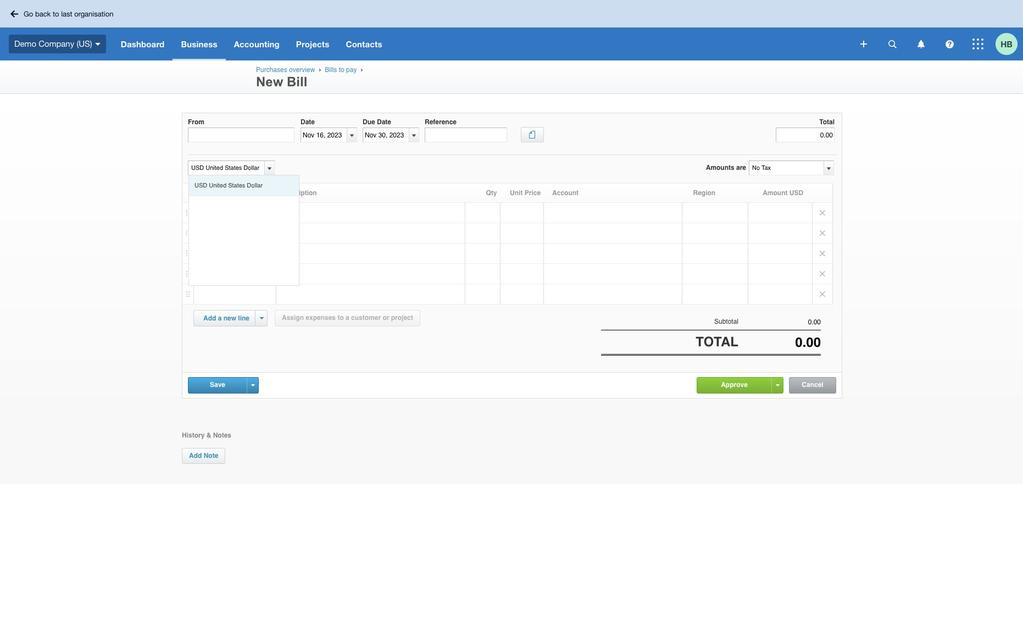 Task type: vqa. For each thing, say whether or not it's contained in the screenshot.
Table view's view
no



Task type: describe. For each thing, give the bounding box(es) containing it.
1 › from the left
[[319, 66, 321, 73]]

svg image inside go back to last organisation link
[[10, 10, 18, 17]]

2 date from the left
[[377, 118, 391, 126]]

unit
[[510, 189, 523, 197]]

history
[[182, 431, 205, 439]]

region
[[693, 189, 716, 197]]

1 svg image from the left
[[889, 40, 897, 48]]

more save options... image
[[251, 384, 255, 386]]

go back to last organisation
[[24, 10, 113, 18]]

delete line item image
[[813, 284, 833, 304]]

&
[[207, 431, 211, 439]]

more approve options... image
[[776, 384, 780, 386]]

approve link
[[698, 377, 772, 392]]

purchases overview link
[[256, 66, 315, 74]]

(us)
[[77, 39, 92, 48]]

new
[[256, 74, 283, 89]]

note
[[204, 452, 218, 459]]

notes
[[213, 431, 231, 439]]

Due Date text field
[[363, 128, 409, 142]]

amount
[[763, 189, 788, 197]]

united
[[209, 182, 227, 189]]

contacts button
[[338, 27, 391, 60]]

0 horizontal spatial usd
[[195, 182, 207, 189]]

account
[[553, 189, 579, 197]]

assign expenses to a customer or project link
[[275, 310, 420, 327]]

save
[[210, 381, 225, 388]]

dollar
[[247, 182, 263, 189]]

demo company (us)
[[14, 39, 92, 48]]

subtotal
[[715, 318, 739, 325]]

1 date from the left
[[301, 118, 315, 126]]

usd united states dollar
[[195, 182, 263, 189]]

customer
[[351, 314, 381, 322]]

or
[[383, 314, 389, 322]]

dashboard link
[[113, 27, 173, 60]]

last
[[61, 10, 72, 18]]

demo
[[14, 39, 36, 48]]

bills
[[325, 66, 337, 74]]

cancel
[[802, 381, 824, 388]]

total
[[696, 334, 739, 350]]

3 delete line item image from the top
[[813, 244, 833, 263]]

navigation containing dashboard
[[113, 27, 853, 60]]

business
[[181, 39, 217, 49]]

price
[[525, 189, 541, 197]]

due date
[[363, 118, 391, 126]]

save link
[[189, 377, 247, 392]]

add for add a new line
[[203, 314, 216, 322]]

qty
[[486, 189, 497, 197]]

expenses
[[306, 314, 336, 322]]

approve
[[721, 381, 748, 388]]

more add line options... image
[[260, 317, 264, 319]]

svg image inside the demo company (us) popup button
[[95, 43, 100, 45]]

2 delete line item image from the top
[[813, 223, 833, 243]]



Task type: locate. For each thing, give the bounding box(es) containing it.
None text field
[[188, 128, 295, 142], [739, 318, 821, 326], [739, 335, 821, 350], [188, 128, 295, 142], [739, 318, 821, 326], [739, 335, 821, 350]]

states
[[228, 182, 245, 189]]

hb button
[[996, 27, 1024, 60]]

line
[[238, 314, 250, 322]]

go
[[24, 10, 33, 18]]

to left pay
[[339, 66, 345, 74]]

to left last
[[53, 10, 59, 18]]

add note
[[189, 452, 218, 459]]

Reference text field
[[425, 128, 507, 142]]

purchases overview › bills to pay › new bill
[[256, 66, 365, 89]]

history & notes
[[182, 431, 231, 439]]

amount usd
[[763, 189, 804, 197]]

a left new on the left of page
[[218, 314, 222, 322]]

banner
[[0, 0, 1024, 60]]

to for a
[[338, 314, 344, 322]]

back
[[35, 10, 51, 18]]

2 vertical spatial to
[[338, 314, 344, 322]]

svg image
[[889, 40, 897, 48], [946, 40, 954, 48]]

projects
[[296, 39, 330, 49]]

assign
[[282, 314, 304, 322]]

add a new line link
[[197, 311, 256, 326]]

bill
[[287, 74, 308, 89]]

company
[[39, 39, 74, 48]]

a inside 'link'
[[218, 314, 222, 322]]

›
[[319, 66, 321, 73], [361, 66, 363, 73]]

0 horizontal spatial date
[[301, 118, 315, 126]]

assign expenses to a customer or project
[[282, 314, 413, 322]]

1 horizontal spatial date
[[377, 118, 391, 126]]

to right expenses
[[338, 314, 344, 322]]

add inside "link"
[[189, 452, 202, 459]]

delete line item image
[[813, 203, 833, 223], [813, 223, 833, 243], [813, 244, 833, 263], [813, 264, 833, 284]]

cancel button
[[790, 377, 836, 393]]

1 vertical spatial to
[[339, 66, 345, 74]]

usd left united
[[195, 182, 207, 189]]

1 horizontal spatial a
[[346, 314, 349, 322]]

new
[[224, 314, 236, 322]]

add inside 'link'
[[203, 314, 216, 322]]

a
[[346, 314, 349, 322], [218, 314, 222, 322]]

add left the note
[[189, 452, 202, 459]]

svg image
[[10, 10, 18, 17], [973, 38, 984, 49], [918, 40, 925, 48], [861, 41, 867, 47], [95, 43, 100, 45]]

add
[[203, 314, 216, 322], [189, 452, 202, 459]]

go back to last organisation link
[[7, 5, 120, 22]]

usd right amount
[[790, 189, 804, 197]]

banner containing hb
[[0, 0, 1024, 60]]

accounting
[[234, 39, 280, 49]]

hb
[[1001, 39, 1013, 49]]

to
[[53, 10, 59, 18], [339, 66, 345, 74], [338, 314, 344, 322]]

date up date text box
[[301, 118, 315, 126]]

to inside purchases overview › bills to pay › new bill
[[339, 66, 345, 74]]

0 vertical spatial add
[[203, 314, 216, 322]]

unit price
[[510, 189, 541, 197]]

due
[[363, 118, 375, 126]]

business button
[[173, 27, 226, 60]]

1 horizontal spatial add
[[203, 314, 216, 322]]

Total text field
[[776, 128, 835, 142]]

0 horizontal spatial a
[[218, 314, 222, 322]]

0 horizontal spatial add
[[189, 452, 202, 459]]

1 horizontal spatial usd
[[790, 189, 804, 197]]

accounting button
[[226, 27, 288, 60]]

item
[[197, 189, 211, 197]]

total
[[820, 118, 835, 126]]

demo company (us) button
[[0, 27, 113, 60]]

project
[[391, 314, 413, 322]]

add a new line
[[203, 314, 250, 322]]

1 delete line item image from the top
[[813, 203, 833, 223]]

usd
[[195, 182, 207, 189], [790, 189, 804, 197]]

date
[[301, 118, 315, 126], [377, 118, 391, 126]]

amounts
[[706, 164, 735, 172]]

bills to pay link
[[325, 66, 357, 74]]

1 horizontal spatial svg image
[[946, 40, 954, 48]]

projects button
[[288, 27, 338, 60]]

0 vertical spatial to
[[53, 10, 59, 18]]

a left customer
[[346, 314, 349, 322]]

› right pay
[[361, 66, 363, 73]]

are
[[737, 164, 747, 172]]

to for last
[[53, 10, 59, 18]]

add note link
[[182, 448, 226, 464]]

overview
[[289, 66, 315, 74]]

description
[[281, 189, 317, 197]]

0 horizontal spatial ›
[[319, 66, 321, 73]]

add left new on the left of page
[[203, 314, 216, 322]]

organisation
[[74, 10, 113, 18]]

0 horizontal spatial svg image
[[889, 40, 897, 48]]

2 › from the left
[[361, 66, 363, 73]]

pay
[[346, 66, 357, 74]]

2 svg image from the left
[[946, 40, 954, 48]]

amounts are
[[706, 164, 747, 172]]

1 horizontal spatial ›
[[361, 66, 363, 73]]

› left bills
[[319, 66, 321, 73]]

purchases
[[256, 66, 287, 74]]

None text field
[[189, 161, 263, 175], [750, 161, 824, 175], [189, 161, 263, 175], [750, 161, 824, 175]]

reference
[[425, 118, 457, 126]]

add for add note
[[189, 452, 202, 459]]

4 delete line item image from the top
[[813, 264, 833, 284]]

contacts
[[346, 39, 382, 49]]

1 vertical spatial add
[[189, 452, 202, 459]]

dashboard
[[121, 39, 165, 49]]

date up due date "text box"
[[377, 118, 391, 126]]

Date text field
[[301, 128, 347, 142]]

navigation
[[113, 27, 853, 60]]

from
[[188, 118, 205, 126]]



